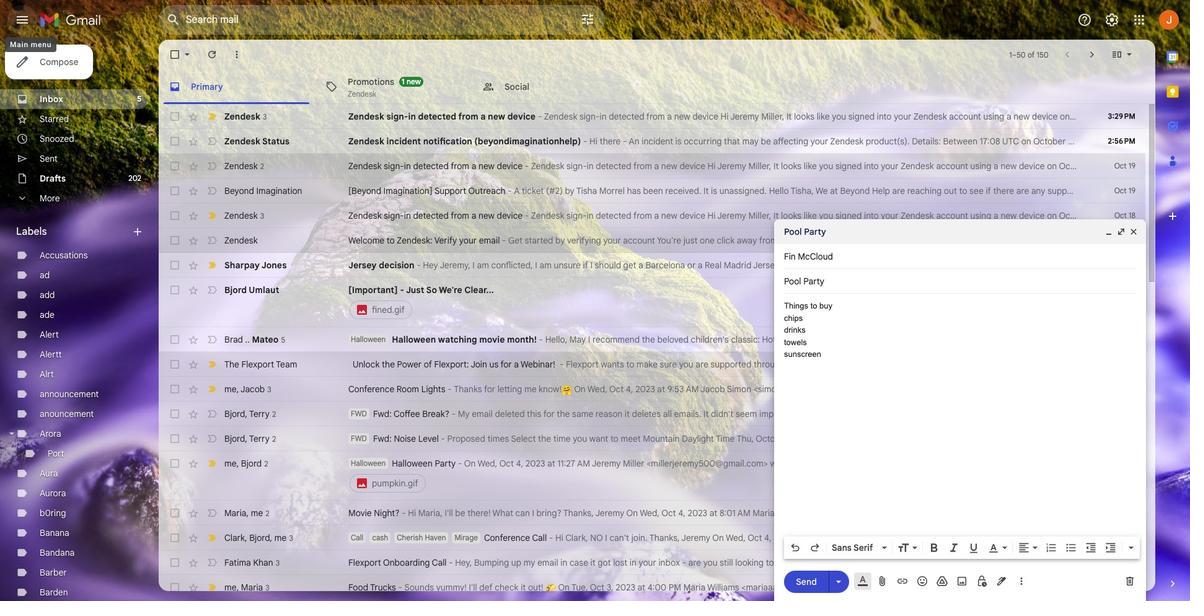 Task type: describe. For each thing, give the bounding box(es) containing it.
2023 right "20,"
[[1122, 111, 1142, 122]]

advanced search options image
[[575, 7, 600, 32]]

0 horizontal spatial jeremy,
[[440, 260, 470, 271]]

banana
[[40, 528, 69, 539]]

jersey decision - hey jeremy, i am conflicted, i am unsure if i should get a barcelona or a real madrid jersey, which one would you get? best,
[[348, 260, 907, 271]]

0 horizontal spatial just
[[406, 285, 424, 296]]

oct 18 for welcome to zendesk: verify your email - get started by verifying your account you're just one click away from a brand new zendesk. verify your account your new account is beyondimaginationhelp.zendesk
[[1115, 236, 1136, 245]]

row containing fatima khan
[[159, 551, 1190, 575]]

more options image
[[1018, 575, 1025, 588]]

support image
[[1077, 12, 1092, 27]]

2 inside me , bjord 2
[[264, 459, 268, 468]]

are right inbox
[[689, 557, 701, 569]]

8:30
[[1031, 384, 1048, 395]]

1 row from the top
[[159, 104, 1190, 129]]

to right out
[[959, 185, 967, 197]]

150
[[1037, 50, 1049, 59]]

chain?
[[954, 557, 980, 569]]

wed, down 8:01
[[726, 533, 746, 544]]

<millerjeremy500@gmail.com>
[[647, 458, 768, 469]]

hi left clark,
[[555, 533, 563, 544]]

for right invitation
[[1146, 508, 1157, 519]]

bjord , terry 2 for fwd: coffee break?
[[224, 408, 276, 419]]

2 verify from the left
[[868, 235, 891, 246]]

0 vertical spatial has
[[627, 185, 641, 197]]

2023 up 'improve'
[[774, 533, 794, 544]]

looks for zendesk sign-in detected from a new device hi jeremy miller, it looks like you signed into your zendesk account using a new device on october 19, 2023 at 13:50: locatio
[[781, 161, 802, 172]]

bumping
[[474, 557, 509, 569]]

labels heading
[[16, 226, 131, 238]]

1 vertical spatial by
[[556, 235, 565, 246]]

on right did.
[[937, 384, 949, 395]]

19 for for
[[1129, 186, 1136, 195]]

alertt link
[[40, 349, 62, 360]]

snoozed
[[40, 133, 74, 144]]

hi down 9am
[[797, 458, 805, 469]]

18 for zendesk sign-in detected from a new device - zendesk sign-in detected from a new device hi jeremy miller, it looks like you signed into your zendesk account using a new device on october 18, 2023 at 14:23: locatio
[[1129, 211, 1136, 220]]

miller, for zendesk sign-in detected from a new device hi jeremy miller, it looks like you signed into your zendesk account using a new device on october 20, 2023 at 11:27: loc
[[762, 111, 784, 122]]

would
[[826, 260, 849, 271]]

at left '9:53'
[[657, 384, 665, 395]]

help
[[872, 185, 890, 197]]

2023 up deletes
[[636, 384, 655, 395]]

on up support
[[1047, 161, 1057, 172]]

0 horizontal spatial call
[[351, 533, 364, 542]]

4, down select
[[516, 458, 523, 469]]

sign- down promotions, one new message, tab at top
[[387, 111, 408, 122]]

welcome
[[348, 235, 385, 246]]

mirage
[[455, 533, 478, 542]]

fwd for fwd: coffee break?
[[351, 409, 367, 418]]

2023 down on wed, oct 4, 2023 at 9:53 am jacob simon <simonjacob477@gmail.com> wrote: yes, i did. on wed, aug 2, 2023 at 8:30 pm jeremy miller <millerjeremy500@
[[864, 409, 883, 420]]

be right may
[[761, 136, 771, 147]]

1 vertical spatial just
[[1017, 508, 1034, 519]]

0 vertical spatial one
[[700, 235, 715, 246]]

meet
[[621, 433, 641, 445]]

into for 18,
[[864, 210, 879, 221]]

0 horizontal spatial party
[[435, 458, 456, 469]]

are right help
[[892, 185, 905, 197]]

numbered list ‪(⌘⇧7)‬ image
[[1045, 542, 1058, 554]]

miller, for zendesk sign-in detected from a new device hi jeremy miller, it looks like you signed into your zendesk account using a new device on october 18, 2023 at 14:23: locatio
[[749, 210, 771, 221]]

settings image
[[1105, 12, 1120, 27]]

2 horizontal spatial hey
[[959, 508, 974, 519]]

oct down more formatting options icon
[[1117, 558, 1130, 567]]

9,
[[1068, 136, 1076, 147]]

hi down occurring
[[708, 161, 716, 172]]

no
[[590, 533, 603, 544]]

affecting
[[773, 136, 809, 147]]

1 vertical spatial jeremy,
[[907, 582, 937, 593]]

0 horizontal spatial thanks,
[[563, 508, 594, 519]]

1 new
[[402, 77, 421, 86]]

arora
[[40, 428, 61, 440]]

0 vertical spatial us
[[1166, 185, 1175, 197]]

2 incident from the left
[[642, 136, 673, 147]]

me left know!
[[524, 384, 537, 395]]

bjord , terry 2 for fwd: noise level
[[224, 433, 276, 444]]

at left 4:00
[[638, 582, 645, 593]]

imagination
[[256, 185, 302, 197]]

zendesk:
[[397, 235, 433, 246]]

be right the will at bottom
[[877, 458, 887, 469]]

no
[[1023, 533, 1034, 544]]

bring?
[[537, 508, 562, 519]]

1 vertical spatial <mariaaawilliams@gmail.com>
[[742, 582, 861, 593]]

sign- down imagination]
[[384, 210, 404, 221]]

zendesk 3 for zendesk sign-in detected from a new device - zendesk sign-in detected from a new device hi jeremy miller, it looks like you signed into your zendesk account using a new device on october 20, 2023 at 11:27: loc
[[224, 111, 267, 122]]

account left your
[[913, 235, 945, 246]]

maria , me 2
[[224, 507, 270, 519]]

- inside [important] - just so we're clear... link
[[400, 285, 404, 296]]

same
[[572, 409, 593, 420]]

oct up pop out image in the right top of the page
[[1115, 211, 1127, 220]]

oct left 6
[[1116, 285, 1130, 294]]

1 horizontal spatial is
[[711, 185, 717, 197]]

at left 8:01
[[710, 508, 718, 519]]

prepare
[[1110, 359, 1141, 370]]

1 vertical spatial williams
[[708, 582, 739, 593]]

1 horizontal spatial it
[[591, 557, 596, 569]]

2 looking from the left
[[1090, 557, 1119, 569]]

to right want
[[611, 433, 619, 445]]

transylvania
[[785, 334, 833, 345]]

oct down movie night? - hi maria, i'll be there! what can i bring? thanks, jeremy on wed, oct 4, 2023 at 8:01 am maria williams <mariaaawilliams@gmail.com> wrote: hey everyone, just sending a friendly invitation for
[[748, 533, 762, 544]]

verifying
[[567, 235, 601, 246]]

oct 19 for like
[[1115, 186, 1136, 195]]

primary
[[191, 81, 223, 92]]

row containing brad
[[159, 327, 1146, 352]]

1 horizontal spatial call
[[432, 557, 447, 569]]

you'd
[[1114, 185, 1136, 197]]

jeremy up click
[[717, 210, 746, 221]]

discard draft ‪(⌘⇧d)‬ image
[[1124, 575, 1136, 588]]

on right 🤗 image at the left of page
[[574, 384, 586, 395]]

1 vertical spatial thanks,
[[650, 533, 680, 544]]

using for 20,
[[984, 111, 1005, 122]]

0 horizontal spatial jacob
[[241, 383, 265, 395]]

pool party dialog
[[774, 219, 1146, 601]]

0 horizontal spatial if
[[583, 260, 588, 271]]

redo ‪(⌘y)‬ image
[[809, 542, 821, 554]]

1 horizontal spatial hey
[[890, 582, 905, 593]]

1 beyond from the left
[[224, 185, 254, 197]]

more image
[[231, 48, 243, 61]]

power
[[397, 359, 422, 370]]

4, up flexport onboarding call - hey, bumping up my email in case it got lost in your inbox - are you still looking to improve your logistics operations and supply chain? if you found what you were looking for, just let me kno
[[764, 533, 772, 544]]

on up 9,
[[1060, 111, 1070, 122]]

oct right initiates
[[1115, 186, 1127, 195]]

zendesk sign-in detected from a new device - zendesk sign-in detected from a new device hi jeremy miller, it looks like you signed into your zendesk account using a new device on october 19, 2023 at 13:50: locatio
[[348, 161, 1190, 172]]

on up 9am
[[802, 409, 814, 420]]

looks for zendesk sign-in detected from a new device hi jeremy miller, it looks like you signed into your zendesk account using a new device on october 20, 2023 at 11:27: loc
[[794, 111, 815, 122]]

4 for 3
[[1131, 558, 1136, 567]]

11:27:
[[1154, 111, 1174, 122]]

inbox
[[40, 94, 63, 105]]

costume
[[1133, 458, 1167, 469]]

be up office
[[938, 433, 948, 445]]

in up tisha
[[587, 161, 594, 172]]

1 vertical spatial <sicritbjordd@gmail.com>
[[892, 533, 994, 544]]

am right the 11:27
[[577, 458, 590, 469]]

drafts
[[40, 173, 66, 184]]

children's
[[691, 334, 729, 345]]

row containing sharpay jones
[[159, 253, 1146, 278]]

indent more ‪(⌘])‬ image
[[1105, 542, 1117, 554]]

the left 'same' at the left of the page
[[557, 409, 570, 420]]

to inside things to buy chips drinks towels sunscreen
[[811, 301, 817, 311]]

hotel
[[762, 334, 783, 345]]

0 horizontal spatial is
[[675, 136, 682, 147]]

to left make
[[626, 359, 634, 370]]

oct 19 for 19,
[[1115, 161, 1136, 170]]

sent link
[[40, 153, 58, 164]]

also
[[950, 359, 967, 370]]

halloween up power
[[392, 334, 436, 345]]

4 for bjord
[[1131, 533, 1136, 542]]

the left power
[[382, 359, 395, 370]]

halloween halloween watching movie month! - hello, may i recommend the beloved children's classic: hotel transylvania 2?
[[351, 334, 845, 345]]

zone
[[1117, 582, 1136, 593]]

the left fda,
[[1065, 433, 1078, 445]]

port
[[48, 448, 64, 459]]

12 row from the top
[[159, 402, 1188, 427]]

fatima
[[224, 557, 251, 568]]

0 vertical spatial it
[[625, 409, 630, 420]]

🌮 image
[[546, 583, 556, 594]]

bold ‪(⌘b)‬ image
[[928, 542, 940, 554]]

black
[[1156, 359, 1178, 370]]

oct up inbox
[[662, 508, 676, 519]]

cell for 5th row from the bottom
[[1101, 458, 1146, 470]]

signed for 18,
[[836, 210, 862, 221]]

i up clear...
[[473, 260, 475, 271]]

5 inside brad .. mateo 5
[[281, 335, 285, 344]]

0 vertical spatial <mariaaawilliams@gmail.com>
[[811, 508, 930, 519]]

1 horizontal spatial we
[[848, 458, 860, 469]]

up
[[511, 557, 521, 569]]

wed, up 'join.'
[[640, 508, 660, 519]]

cell for row containing maria
[[1101, 507, 1146, 520]]

truck
[[1032, 582, 1053, 593]]

2 horizontal spatial umlaut
[[952, 409, 980, 420]]

1 horizontal spatial there
[[993, 185, 1014, 197]]

0 horizontal spatial of
[[424, 359, 432, 370]]

in down social tab
[[600, 111, 607, 122]]

attach files image
[[877, 575, 889, 588]]

cherish haven
[[397, 533, 446, 542]]

reason
[[596, 409, 623, 420]]

i right 'can'
[[532, 508, 534, 519]]

at left 13:50:
[[1129, 161, 1136, 172]]

jeremy down the features!
[[1065, 384, 1094, 395]]

promotions, one new message, tab
[[316, 69, 472, 104]]

wed, inside cell
[[478, 458, 497, 469]]

3 left truck.
[[1132, 583, 1136, 592]]

wrote: left no
[[997, 533, 1021, 544]]

aurora link
[[40, 488, 66, 499]]

account for get started by verifying your account you're just one click away from a brand new zendesk. verify your account your new account is beyondimaginationhelp.zendesk
[[985, 235, 1017, 246]]

italic ‪(⌘i)‬ image
[[948, 542, 960, 554]]

1 vertical spatial everyone,
[[976, 508, 1015, 519]]

at left 7:56 at the right
[[796, 533, 804, 544]]

1 vertical spatial us
[[489, 359, 499, 370]]

locatio for zendesk sign-in detected from a new device hi jeremy miller, it looks like you signed into your zendesk account using a new device on october 19, 2023 at 13:50: locatio
[[1164, 161, 1190, 172]]

1 50 of 150
[[1009, 50, 1049, 59]]

am right 7:56 at the right
[[824, 533, 837, 544]]

trucks
[[370, 582, 396, 593]]

in down promotions, one new message, tab at top
[[408, 111, 416, 122]]

jeremy down that at the top right of the page
[[717, 161, 746, 172]]

social tab
[[472, 69, 629, 104]]

on down proposed
[[464, 458, 476, 469]]

oct 4 for 3
[[1117, 558, 1136, 567]]

..
[[245, 334, 250, 345]]

anouncement
[[40, 409, 94, 420]]

clark , bjord , me 3
[[224, 532, 293, 543]]

detected up notification
[[418, 111, 456, 122]]

pool party
[[784, 226, 826, 237]]

refresh image
[[206, 48, 218, 61]]

0 horizontal spatial everyone,
[[807, 458, 846, 469]]

0 vertical spatial there
[[600, 136, 621, 147]]

social
[[505, 81, 529, 92]]

am right 8:26
[[914, 409, 927, 420]]

for left black
[[1143, 359, 1154, 370]]

real
[[705, 260, 722, 271]]

5 row from the top
[[159, 203, 1190, 228]]

signed for 19,
[[836, 161, 862, 172]]

your up should
[[603, 235, 621, 246]]

cell containing halloween party
[[348, 458, 1190, 495]]

halloween down noise
[[392, 458, 433, 469]]

can
[[516, 508, 530, 519]]

at up close icon
[[1128, 210, 1136, 221]]

halloween inside "halloween halloween party - on wed, oct 4, 2023 at 11:27 am jeremy miller <millerjeremy500@gmail.com> wrote: hi everyone, we will be having an office halloween party on 10/31. please submit your costume ideas"
[[351, 459, 386, 468]]

at left 8:30
[[1021, 384, 1029, 395]]

3 inside fatima khan 3
[[276, 558, 280, 568]]

row containing bjord umlaut
[[159, 278, 1146, 327]]

1 horizontal spatial pm
[[1051, 384, 1063, 395]]

improve
[[776, 557, 808, 569]]

0 vertical spatial we
[[816, 185, 828, 197]]

1 horizontal spatial jacob
[[701, 384, 725, 395]]

0 vertical spatial <sicritbjordd@gmail.com>
[[982, 409, 1084, 420]]

it for zendesk sign-in detected from a new device hi jeremy miller, it looks like you signed into your zendesk account using a new device on october 19, 2023 at 13:50: locatio
[[774, 161, 779, 172]]

october for 19,
[[1059, 161, 1092, 172]]

2 vertical spatial email
[[537, 557, 558, 569]]

0 vertical spatial with
[[858, 359, 874, 370]]

main menu
[[10, 40, 52, 49]]

me down fatima
[[224, 582, 237, 593]]

zendesk incident notification (beyondimaginationhelp) - hi there - an incident is occurring that may be affecting your zendesk product(s). details: between 17:08 utc on october 9, 2023, and 21:32 utc on octo
[[348, 136, 1190, 147]]

i left should
[[590, 260, 593, 271]]

0 vertical spatial email
[[479, 235, 500, 246]]

0 vertical spatial by
[[565, 185, 575, 197]]

inbox
[[659, 557, 680, 569]]

wed, left the aug
[[951, 384, 970, 395]]

tab list inside main content
[[159, 69, 1156, 104]]

all
[[663, 409, 672, 420]]

0 horizontal spatial pm
[[669, 582, 681, 593]]

1 vertical spatial i'll
[[469, 582, 477, 593]]

in up imagination]
[[404, 161, 411, 172]]

3 inside me , maria 3
[[266, 583, 270, 592]]

at right tisha,
[[830, 185, 838, 197]]

8:26
[[895, 409, 912, 420]]

2023 inside cell
[[526, 458, 545, 469]]

🤗 image
[[562, 385, 572, 395]]

personally
[[944, 582, 985, 593]]

like for zendesk sign-in detected from a new device hi jeremy miller, it looks like you signed into your zendesk account using a new device on october 20, 2023 at 11:27: loc
[[817, 111, 830, 122]]

, for row containing clark
[[245, 532, 247, 543]]

4, left 8:01
[[678, 508, 686, 519]]

1 vertical spatial miller
[[623, 458, 645, 469]]

in left case
[[561, 557, 568, 569]]

wed, up reason
[[588, 384, 607, 395]]

19 for 2023
[[1129, 161, 1136, 170]]

2 horizontal spatial flexport
[[566, 359, 599, 370]]

born
[[1118, 533, 1136, 544]]

the flexport team
[[224, 359, 297, 370]]

14:23:
[[1138, 210, 1160, 221]]

port link
[[48, 448, 64, 459]]

your right affecting
[[811, 136, 828, 147]]

11:27
[[558, 458, 575, 469]]

into for 19,
[[864, 161, 879, 172]]

called
[[1055, 582, 1079, 593]]

in down tisha
[[587, 210, 594, 221]]

halloween inside halloween halloween watching movie month! - hello, may i recommend the beloved children's classic: hotel transylvania 2?
[[351, 335, 386, 344]]

beloved
[[657, 334, 689, 345]]

so
[[426, 285, 437, 296]]

minimize image
[[1104, 227, 1114, 237]]

bird
[[883, 433, 898, 445]]

1 horizontal spatial flexport
[[348, 557, 381, 569]]

wrote: up fda,
[[1086, 409, 1111, 420]]

miller, for zendesk sign-in detected from a new device hi jeremy miller, it looks like you signed into your zendesk account using a new device on october 19, 2023 at 13:50: locatio
[[749, 161, 771, 172]]

compose
[[40, 56, 78, 68]]

on up the still
[[713, 533, 724, 544]]

cell for 8th row from the bottom of the main content containing promotions
[[1101, 383, 1146, 396]]

sign- up imagination]
[[384, 161, 404, 172]]

2 horizontal spatial is
[[1019, 235, 1025, 246]]

cell for row containing brad
[[1101, 334, 1146, 346]]

[beyond
[[348, 185, 381, 197]]

0 vertical spatial umlaut
[[249, 285, 279, 296]]

wrote: left yes,
[[872, 384, 897, 395]]

2:56 pm
[[1108, 136, 1136, 146]]

using for 18,
[[971, 210, 992, 221]]

your up best, on the right top of page
[[893, 235, 911, 246]]

your left get
[[459, 235, 477, 246]]

october for 18,
[[1059, 210, 1092, 221]]

on right 17:08
[[1021, 136, 1031, 147]]

1 horizontal spatial just
[[1136, 557, 1150, 569]]

2 horizontal spatial 5
[[791, 433, 796, 445]]

0 horizontal spatial it
[[521, 582, 526, 593]]

0 vertical spatial hey
[[423, 260, 438, 271]]

, for 5th row from the bottom
[[237, 458, 239, 469]]

1 utc from the left
[[1003, 136, 1019, 147]]

, for 13th row from the top
[[245, 433, 247, 444]]

0 horizontal spatial i'll
[[445, 508, 453, 519]]

invitation
[[1108, 508, 1144, 519]]

tisha,
[[791, 185, 814, 197]]

undo ‪(⌘z)‬ image
[[789, 542, 802, 554]]

1 vertical spatial email
[[472, 409, 493, 420]]

tailored
[[883, 359, 913, 370]]

0 vertical spatial of
[[1028, 50, 1035, 59]]

in right lost
[[630, 557, 637, 569]]

lark,
[[845, 433, 865, 445]]

2 utc from the left
[[1140, 136, 1157, 147]]

supported
[[711, 359, 752, 370]]

important.
[[759, 409, 800, 420]]

wed, up –
[[816, 409, 835, 420]]

[important] - just so we're clear...
[[348, 285, 494, 296]]

yes,
[[898, 384, 914, 395]]

your down "product(s)."
[[881, 161, 899, 172]]

hi left an
[[590, 136, 598, 147]]

like right you'd
[[1138, 185, 1151, 197]]

support
[[435, 185, 466, 197]]



Task type: vqa. For each thing, say whether or not it's contained in the screenshot.
Came
no



Task type: locate. For each thing, give the bounding box(es) containing it.
disaster
[[1020, 433, 1051, 445]]

i right conflicted,
[[535, 260, 537, 271]]

bjord umlaut
[[224, 285, 279, 296]]

oct right 19,
[[1115, 161, 1127, 170]]

20,
[[1107, 111, 1120, 122]]

bjord
[[224, 285, 247, 296], [224, 408, 245, 419], [929, 409, 950, 420], [224, 433, 245, 444], [241, 458, 262, 469], [249, 532, 270, 543], [839, 533, 860, 544]]

deleted
[[495, 409, 525, 420]]

jeremy inside cell
[[592, 458, 621, 469]]

zendesk inside promotions, one new message, tab
[[348, 89, 376, 98]]

2 vertical spatial 5
[[791, 433, 796, 445]]

hey,
[[455, 557, 472, 569]]

to right seems
[[1141, 409, 1149, 420]]

insert photo image
[[956, 575, 968, 588]]

1 vertical spatial signed
[[836, 161, 862, 172]]

announcement link
[[40, 389, 99, 400]]

your right submit
[[1114, 458, 1131, 469]]

1 vertical spatial miller,
[[749, 161, 771, 172]]

am up clear...
[[477, 260, 489, 271]]

and
[[1102, 136, 1117, 147], [809, 359, 824, 370], [1025, 359, 1040, 370], [909, 557, 924, 569]]

4, up deletes
[[626, 384, 633, 395]]

webinar!
[[521, 359, 555, 370]]

tue,
[[572, 582, 588, 593]]

1 vertical spatial with
[[1155, 433, 1172, 445]]

2 am from the left
[[540, 260, 552, 271]]

conference call - hi clark, no i can't join. thanks, jeremy on wed, oct 4, 2023 at 7:56 am bjord umlaut <sicritbjordd@gmail.com> wrote: no grand idea was ever born in a conferenc
[[484, 533, 1190, 544]]

14 row from the top
[[159, 451, 1190, 501]]

cell down prepare
[[1101, 383, 1146, 396]]

8 row from the top
[[159, 278, 1146, 327]]

older image
[[1086, 48, 1099, 61]]

2 row from the top
[[159, 129, 1190, 154]]

0 horizontal spatial just
[[684, 235, 698, 246]]

1 horizontal spatial umlaut
[[862, 533, 890, 544]]

main content
[[159, 40, 1190, 601]]

1 horizontal spatial conference
[[484, 533, 530, 544]]

underline ‪(⌘u)‬ image
[[968, 542, 980, 555]]

new inside tab
[[407, 77, 421, 86]]

account for zendesk sign-in detected from a new device hi jeremy miller, it looks like you signed into your zendesk account using a new device on october 19, 2023 at 13:50: locatio
[[936, 161, 968, 172]]

2 inside zendesk 2
[[260, 162, 264, 171]]

toggle confidential mode image
[[976, 575, 988, 588]]

fwd inside fwd fwd: coffee break? - my email deleted this for the same reason it deletes all emails. it didn't seem important. on wed, oct 4, 2023 at 8:26 am bjord umlaut <sicritbjordd@gmail.com> wrote: seems to me we've
[[351, 409, 367, 418]]

0 vertical spatial oct 4
[[1117, 533, 1136, 542]]

my
[[524, 557, 535, 569]]

just up no
[[1017, 508, 1034, 519]]

2 oct 19 from the top
[[1115, 186, 1136, 195]]

your up "product(s)."
[[894, 111, 912, 122]]

row containing beyond imagination
[[159, 179, 1190, 203]]

, for 8th row from the bottom of the main content containing promotions
[[237, 383, 239, 395]]

hello,
[[545, 334, 567, 345]]

at left 11:27:
[[1144, 111, 1152, 122]]

pm
[[1051, 384, 1063, 395], [669, 582, 681, 593]]

1 vertical spatial conference
[[484, 533, 530, 544]]

thanks, up clark,
[[563, 508, 594, 519]]

21:32
[[1119, 136, 1138, 147]]

2 bjord , terry 2 from the top
[[224, 433, 276, 444]]

row containing clark
[[159, 526, 1190, 551]]

11am
[[825, 433, 843, 445]]

barber link
[[40, 567, 67, 578]]

conference room lights
[[348, 384, 446, 395]]

0 vertical spatial using
[[984, 111, 1005, 122]]

towels
[[784, 338, 807, 347]]

oct up lark,
[[837, 409, 852, 420]]

1 vertical spatial is
[[711, 185, 717, 197]]

halloween up the pumpkin.gif
[[351, 459, 386, 468]]

2 zendesk 3 from the top
[[224, 210, 264, 221]]

15 row from the top
[[159, 501, 1157, 526]]

1 horizontal spatial one
[[809, 260, 823, 271]]

it for zendesk sign-in detected from a new device hi jeremy miller, it looks like you signed into your zendesk account using a new device on october 20, 2023 at 11:27: loc
[[787, 111, 792, 122]]

1 looking from the left
[[735, 557, 764, 569]]

2 terry from the top
[[249, 433, 270, 444]]

sans serif option
[[830, 542, 880, 554]]

with right beyond
[[858, 359, 874, 370]]

0 vertical spatial 1
[[1009, 50, 1012, 59]]

1 vertical spatial oct 19
[[1115, 186, 1136, 195]]

for down 13:50:
[[1153, 185, 1164, 197]]

2 horizontal spatial call
[[532, 533, 547, 544]]

oct left 3,
[[590, 582, 605, 593]]

jeremy,
[[440, 260, 470, 271], [907, 582, 937, 593]]

join.
[[632, 533, 648, 544]]

i'll left def at the bottom left of the page
[[469, 582, 477, 593]]

2 beyond from the left
[[840, 185, 870, 197]]

1 verify from the left
[[434, 235, 457, 246]]

it
[[787, 111, 792, 122], [774, 161, 779, 172], [704, 185, 709, 197], [774, 210, 779, 221], [704, 409, 709, 420]]

7:56
[[806, 533, 822, 544]]

1 vertical spatial locatio
[[1163, 210, 1190, 221]]

toggle split pane mode image
[[1111, 48, 1123, 61]]

1 left "50"
[[1009, 50, 1012, 59]]

, up me , bjord 2
[[245, 433, 247, 444]]

mateo
[[252, 334, 279, 345]]

are
[[892, 185, 905, 197], [1017, 185, 1029, 197], [696, 359, 708, 370], [689, 557, 701, 569]]

oct 4 for bjord
[[1117, 533, 1136, 542]]

1 inside promotions, one new message, tab
[[402, 77, 405, 86]]

detected down notification
[[413, 161, 449, 172]]

there right see
[[993, 185, 1014, 197]]

1 vertical spatial 4
[[1131, 558, 1136, 567]]

1 horizontal spatial 1
[[1009, 50, 1012, 59]]

2 inside maria , me 2
[[266, 509, 270, 518]]

0 vertical spatial oct 18
[[1115, 211, 1136, 220]]

1 horizontal spatial everyone,
[[976, 508, 1015, 519]]

0 vertical spatial conference
[[348, 384, 394, 395]]

1 horizontal spatial miller
[[1096, 384, 1118, 395]]

into for 20,
[[877, 111, 892, 122]]

of right "50"
[[1028, 50, 1035, 59]]

oct 4 right indent more ‪(⌘])‬ icon
[[1117, 533, 1136, 542]]

signed for 20,
[[849, 111, 875, 122]]

fwd: left noise
[[373, 433, 392, 445]]

2 18 from the top
[[1129, 236, 1136, 245]]

0 horizontal spatial one
[[700, 235, 715, 246]]

, down maria , me 2
[[245, 532, 247, 543]]

looks for zendesk sign-in detected from a new device hi jeremy miller, it looks like you signed into your zendesk account using a new device on october 18, 2023 at 14:23: locatio
[[781, 210, 802, 221]]

None checkbox
[[169, 48, 181, 61], [169, 110, 181, 123], [169, 135, 181, 148], [169, 185, 181, 197], [169, 210, 181, 222], [169, 234, 181, 247], [169, 259, 181, 272], [169, 284, 181, 296], [169, 458, 181, 470], [169, 557, 181, 569], [169, 582, 181, 594], [169, 48, 181, 61], [169, 110, 181, 123], [169, 135, 181, 148], [169, 185, 181, 197], [169, 210, 181, 222], [169, 234, 181, 247], [169, 259, 181, 272], [169, 284, 181, 296], [169, 458, 181, 470], [169, 557, 181, 569], [169, 582, 181, 594]]

on
[[1060, 111, 1070, 122], [1021, 136, 1031, 147], [1159, 136, 1169, 147], [1047, 161, 1057, 172], [1047, 210, 1057, 221], [1020, 458, 1030, 469]]

october left 9,
[[1033, 136, 1066, 147]]

account for zendesk sign-in detected from a new device hi jeremy miller, it looks like you signed into your zendesk account using a new device on october 20, 2023 at 11:27: loc
[[949, 111, 981, 122]]

, for 1st row from the bottom
[[237, 582, 239, 593]]

octo
[[1171, 136, 1190, 147]]

everyone, up underline ‪(⌘u)‬ image
[[976, 508, 1015, 519]]

search mail image
[[162, 9, 185, 31]]

1 horizontal spatial if
[[986, 185, 991, 197]]

, for row containing maria
[[246, 507, 249, 519]]

4
[[1131, 533, 1136, 542], [1131, 558, 1136, 567]]

1 vertical spatial one
[[809, 260, 823, 271]]

recommend
[[593, 334, 640, 345]]

insert files using drive image
[[936, 575, 949, 588]]

1 vertical spatial there
[[993, 185, 1014, 197]]

2 oct 18 from the top
[[1115, 236, 1136, 245]]

1 for 1 new
[[402, 77, 405, 86]]

1 horizontal spatial just
[[1017, 508, 1034, 519]]

am
[[477, 260, 489, 271], [540, 260, 552, 271]]

month!
[[507, 334, 537, 345]]

1 join from the left
[[471, 359, 487, 370]]

row containing maria
[[159, 501, 1157, 526]]

[important] - just so we're clear... link
[[348, 284, 1077, 296]]

oct 19 down the "21:32"
[[1115, 161, 1136, 170]]

tab list up an
[[159, 69, 1156, 104]]

terry up me , bjord 2
[[249, 433, 270, 444]]

cell up prepare
[[1101, 334, 1146, 346]]

oct right minimize icon
[[1115, 236, 1127, 245]]

<simonjacob477@gmail.com>
[[754, 384, 870, 395]]

pop out image
[[1117, 227, 1126, 237]]

Message Body text field
[[784, 300, 1136, 533]]

1 vertical spatial if
[[583, 260, 588, 271]]

cell
[[348, 284, 1084, 321], [1101, 334, 1146, 346], [1101, 358, 1146, 371], [1101, 383, 1146, 396], [1101, 408, 1146, 420], [348, 458, 1190, 495], [1101, 458, 1146, 470], [1101, 507, 1146, 520]]

simon
[[727, 384, 751, 395]]

that
[[724, 136, 740, 147]]

0 vertical spatial party
[[804, 226, 826, 237]]

1 vertical spatial fwd
[[351, 434, 367, 443]]

0 horizontal spatial conference
[[348, 384, 394, 395]]

1 horizontal spatial join
[[1079, 359, 1095, 370]]

0 horizontal spatial beyond
[[224, 185, 254, 197]]

1 vertical spatial pm
[[669, 582, 681, 593]]

4, up lark,
[[854, 409, 861, 420]]

1 oct 18 from the top
[[1115, 211, 1136, 220]]

1 18 from the top
[[1129, 211, 1136, 220]]

zendesk 3 for zendesk sign-in detected from a new device - zendesk sign-in detected from a new device hi jeremy miller, it looks like you signed into your zendesk account using a new device on october 18, 2023 at 14:23: locatio
[[224, 210, 264, 221]]

0 horizontal spatial has
[[627, 185, 641, 197]]

account right your
[[985, 235, 1017, 246]]

movie
[[348, 508, 372, 519]]

your down help
[[881, 210, 899, 221]]

0 vertical spatial just
[[684, 235, 698, 246]]

1 am from the left
[[477, 260, 489, 271]]

row containing the flexport team
[[159, 352, 1190, 377]]

1 fwd from the top
[[351, 409, 367, 418]]

lights
[[421, 384, 446, 395]]

it
[[625, 409, 630, 420], [591, 557, 596, 569], [521, 582, 526, 593]]

1 horizontal spatial am
[[540, 260, 552, 271]]

9am
[[798, 433, 815, 445]]

hi up welcome to zendesk: verify your email - get started by verifying your account you're just one click away from a brand new zendesk. verify your account your new account is beyondimaginationhelp.zendesk
[[708, 210, 716, 221]]

5 inside labels navigation
[[137, 94, 141, 104]]

aura
[[40, 468, 58, 479]]

None search field
[[159, 5, 605, 35]]

mountain
[[643, 433, 680, 445]]

out
[[944, 185, 957, 197]]

1 horizontal spatial verify
[[868, 235, 891, 246]]

main menu image
[[15, 12, 30, 27]]

beyond down zendesk 2 at the left top of page
[[224, 185, 254, 197]]

to right known
[[928, 433, 936, 445]]

2 vertical spatial signed
[[836, 210, 862, 221]]

0 horizontal spatial with
[[858, 359, 874, 370]]

cash
[[372, 533, 388, 542]]

3 row from the top
[[159, 154, 1190, 179]]

2 vertical spatial miller,
[[749, 210, 771, 221]]

zendesk.
[[831, 235, 866, 246]]

using down see
[[971, 210, 992, 221]]

18
[[1129, 211, 1136, 220], [1129, 236, 1136, 245]]

4 row from the top
[[159, 179, 1190, 203]]

bandana
[[40, 547, 75, 559]]

11 row from the top
[[159, 377, 1190, 402]]

1 vertical spatial terry
[[249, 433, 270, 444]]

account for zendesk sign-in detected from a new device hi jeremy miller, it looks like you signed into your zendesk account using a new device on october 18, 2023 at 14:23: locatio
[[936, 210, 968, 221]]

1 oct 4 from the top
[[1117, 533, 1136, 542]]

2 join from the left
[[1079, 359, 1095, 370]]

join left us
[[1079, 359, 1095, 370]]

0 horizontal spatial flexport
[[241, 359, 274, 370]]

may
[[742, 136, 759, 147]]

oct down wants
[[609, 384, 624, 395]]

sign- down social tab
[[580, 111, 600, 122]]

2 19 from the top
[[1129, 186, 1136, 195]]

the left taco
[[1081, 582, 1094, 593]]

brand
[[787, 235, 810, 246]]

row containing zendesk status
[[159, 129, 1190, 154]]

9 row from the top
[[159, 327, 1146, 352]]

2
[[260, 162, 264, 171], [272, 409, 276, 419], [272, 434, 276, 444], [264, 459, 268, 468], [266, 509, 270, 518]]

a
[[514, 185, 520, 197]]

3 inside me , jacob 3
[[267, 385, 271, 394]]

cell for seventh row from the bottom of the main content containing promotions
[[1101, 408, 1146, 420]]

(#2)
[[546, 185, 563, 197]]

6 row from the top
[[159, 228, 1154, 253]]

fwd: for fwd: coffee break?
[[373, 409, 392, 420]]

2 vertical spatial into
[[864, 210, 879, 221]]

to left the buy
[[811, 301, 817, 311]]

lost
[[613, 557, 628, 569]]

1 fwd: from the top
[[373, 409, 392, 420]]

insert signature image
[[996, 575, 1008, 588]]

0 vertical spatial signed
[[849, 111, 875, 122]]

2 vertical spatial looks
[[781, 210, 802, 221]]

fin
[[784, 251, 796, 262]]

on right party
[[1020, 458, 1030, 469]]

18,
[[1094, 210, 1104, 221]]

Search mail text field
[[186, 14, 546, 26]]

more formatting options image
[[1125, 542, 1138, 554]]

1 oct 19 from the top
[[1115, 161, 1136, 170]]

account up out
[[936, 161, 968, 172]]

tab list
[[1156, 40, 1190, 557], [159, 69, 1156, 104]]

main content containing promotions
[[159, 40, 1190, 601]]

time
[[716, 433, 735, 445]]

your inside cell
[[1114, 458, 1131, 469]]

3 inside clark , bjord , me 3
[[289, 533, 293, 543]]

None checkbox
[[169, 160, 181, 172], [169, 334, 181, 346], [169, 358, 181, 371], [169, 383, 181, 396], [169, 408, 181, 420], [169, 433, 181, 445], [169, 507, 181, 520], [169, 532, 181, 544], [169, 160, 181, 172], [169, 334, 181, 346], [169, 358, 181, 371], [169, 383, 181, 396], [169, 408, 181, 420], [169, 433, 181, 445], [169, 507, 181, 520], [169, 532, 181, 544]]

your left inbox
[[639, 557, 656, 569]]

0 horizontal spatial am
[[477, 260, 489, 271]]

oct 18 for zendesk sign-in detected from a new device - zendesk sign-in detected from a new device hi jeremy miller, it looks like you signed into your zendesk account using a new device on october 18, 2023 at 14:23: locatio
[[1115, 211, 1136, 220]]

fwd:
[[373, 409, 392, 420], [373, 433, 392, 445]]

get?
[[868, 260, 885, 271]]

add link
[[40, 290, 55, 301]]

zendesk status
[[224, 136, 290, 147]]

zendesk 3 down beyond imagination at the left top
[[224, 210, 264, 221]]

terry down me , jacob 3
[[249, 408, 270, 419]]

promotions
[[348, 76, 394, 87]]

1 19 from the top
[[1129, 161, 1136, 170]]

3 up zendesk status
[[263, 112, 267, 121]]

<sicritbjordd@gmail.com> up disaster
[[982, 409, 1084, 420]]

fwd for fwd: noise level
[[351, 434, 367, 443]]

2023 left 8:01
[[688, 508, 707, 519]]

me , bjord 2
[[224, 458, 268, 469]]

maria right 4:00
[[684, 582, 706, 593]]

us
[[1097, 359, 1107, 370]]

1 zendesk 3 from the top
[[224, 111, 267, 122]]

1 horizontal spatial beyond
[[840, 185, 870, 197]]

fda,
[[1081, 433, 1099, 445]]

0 horizontal spatial 5
[[137, 94, 141, 104]]

2023 right 3,
[[616, 582, 635, 593]]

cell containing [important] - just so we're clear...
[[348, 284, 1084, 321]]

case
[[570, 557, 588, 569]]

terry for fwd: noise level
[[249, 433, 270, 444]]

1 bjord , terry 2 from the top
[[224, 408, 276, 419]]

and up insert emoji ‪(⌘⇧2)‬ image
[[909, 557, 924, 569]]

umlaut up "operations"
[[862, 533, 890, 544]]

pool
[[784, 226, 802, 237]]

19 right initiates
[[1129, 186, 1136, 195]]

1 vertical spatial oct 4
[[1117, 558, 1136, 567]]

0 vertical spatial bjord , terry 2
[[224, 408, 276, 419]]

beyond
[[826, 359, 855, 370]]

13 row from the top
[[159, 427, 1190, 451]]

2 oct 4 from the top
[[1117, 558, 1136, 567]]

like for zendesk sign-in detected from a new device hi jeremy miller, it looks like you signed into your zendesk account using a new device on october 19, 2023 at 13:50: locatio
[[804, 161, 817, 172]]

account down out
[[936, 210, 968, 221]]

2 horizontal spatial it
[[625, 409, 630, 420]]

, for seventh row from the bottom of the main content containing promotions
[[245, 408, 247, 419]]

1 4 from the top
[[1131, 533, 1136, 542]]

1 horizontal spatial williams
[[777, 508, 809, 519]]

Subject field
[[784, 275, 1136, 288]]

tab list containing promotions
[[159, 69, 1156, 104]]

row
[[159, 104, 1190, 129], [159, 129, 1190, 154], [159, 154, 1190, 179], [159, 179, 1190, 203], [159, 203, 1190, 228], [159, 228, 1154, 253], [159, 253, 1146, 278], [159, 278, 1146, 327], [159, 327, 1146, 352], [159, 352, 1190, 377], [159, 377, 1190, 402], [159, 402, 1188, 427], [159, 427, 1190, 451], [159, 451, 1190, 501], [159, 501, 1157, 526], [159, 526, 1190, 551], [159, 551, 1190, 575], [159, 575, 1162, 600]]

select
[[511, 433, 536, 445]]

terry for fwd: coffee break?
[[249, 408, 270, 419]]

0 horizontal spatial us
[[489, 359, 499, 370]]

conference for conference room lights
[[348, 384, 394, 395]]

1 horizontal spatial utc
[[1140, 136, 1157, 147]]

1 vertical spatial it
[[591, 557, 596, 569]]

1 horizontal spatial party
[[804, 226, 826, 237]]

october for 20,
[[1072, 111, 1105, 122]]

0 vertical spatial pm
[[1051, 384, 1063, 395]]

i'll right "maria,"
[[445, 508, 453, 519]]

1 vertical spatial party
[[435, 458, 456, 469]]

labels navigation
[[0, 40, 159, 601]]

0 horizontal spatial join
[[471, 359, 487, 370]]

1 vertical spatial zendesk 3
[[224, 210, 264, 221]]

just left so
[[406, 285, 424, 296]]

0 horizontal spatial utc
[[1003, 136, 1019, 147]]

bulleted list ‪(⌘⇧8)‬ image
[[1065, 542, 1077, 554]]

didn't
[[711, 409, 734, 420]]

like for zendesk sign-in detected from a new device hi jeremy miller, it looks like you signed into your zendesk account using a new device on october 18, 2023 at 14:23: locatio
[[804, 210, 817, 221]]

primary tab
[[159, 69, 314, 104]]

gmail image
[[40, 7, 107, 32]]

alert
[[40, 329, 59, 340]]

1 incident from the left
[[387, 136, 421, 147]]

locatio for zendesk sign-in detected from a new device hi jeremy miller, it looks like you signed into your zendesk account using a new device on october 18, 2023 at 14:23: locatio
[[1163, 210, 1190, 221]]

insert emoji ‪(⌘⇧2)‬ image
[[916, 575, 929, 588]]

i left did.
[[916, 384, 918, 395]]

it left didn't
[[704, 409, 709, 420]]

it right reason
[[625, 409, 630, 420]]

1 for 1 50 of 150
[[1009, 50, 1012, 59]]

it for zendesk sign-in detected from a new device hi jeremy miller, it looks like you signed into your zendesk account using a new device on october 18, 2023 at 14:23: locatio
[[774, 210, 779, 221]]

there!
[[468, 508, 491, 519]]

jeremy up may
[[730, 111, 759, 122]]

1 horizontal spatial thanks,
[[650, 533, 680, 544]]

it left out!
[[521, 582, 526, 593]]

miller down us
[[1096, 384, 1118, 395]]

conference for conference call - hi clark, no i can't join. thanks, jeremy on wed, oct 4, 2023 at 7:56 am bjord umlaut <sicritbjordd@gmail.com> wrote: no grand idea was ever born in a conferenc
[[484, 533, 530, 544]]

be left there!
[[455, 508, 465, 519]]

indent less ‪(⌘[)‬ image
[[1085, 542, 1097, 554]]

hi up that at the top right of the page
[[721, 111, 729, 122]]

0 horizontal spatial umlaut
[[249, 285, 279, 296]]

party inside dialog
[[804, 226, 826, 237]]

clark
[[224, 532, 245, 543]]

1 horizontal spatial jeremy,
[[907, 582, 937, 593]]

umlaut down sharpay jones at the left top of page
[[249, 285, 279, 296]]

def
[[479, 582, 493, 593]]

1 vertical spatial we
[[848, 458, 860, 469]]

williams
[[777, 508, 809, 519], [708, 582, 739, 593]]

get
[[623, 260, 636, 271]]

18 row from the top
[[159, 575, 1162, 600]]

formatting options toolbar
[[784, 537, 1140, 559]]

fwd inside fwd fwd: noise level - proposed times select the time you want to meet mountain daylight time thu, october 5 9am – 11am lark, the bird known to be a compartmental disaster by the fda, has made off with the a
[[351, 434, 367, 443]]

using for 19,
[[971, 161, 992, 172]]

insert link ‪(⌘k)‬ image
[[896, 575, 909, 588]]

2 fwd from the top
[[351, 434, 367, 443]]

0 vertical spatial 18
[[1129, 211, 1136, 220]]

did.
[[921, 384, 935, 395]]

close image
[[1129, 227, 1139, 237]]

1 horizontal spatial has
[[1101, 433, 1115, 445]]

0 horizontal spatial we
[[816, 185, 828, 197]]

i right insert emoji ‪(⌘⇧2)‬ image
[[939, 582, 942, 593]]

2 fwd: from the top
[[373, 433, 392, 445]]

barcelona
[[646, 260, 685, 271]]

drafts link
[[40, 173, 66, 184]]

18 for welcome to zendesk: verify your email - get started by verifying your account you're just one click away from a brand new zendesk. verify your account your new account is beyondimaginationhelp.zendesk
[[1129, 236, 1136, 245]]

it down hello
[[774, 210, 779, 221]]

0 vertical spatial oct 19
[[1115, 161, 1136, 170]]

0 vertical spatial is
[[675, 136, 682, 147]]

signed
[[849, 111, 875, 122], [836, 161, 862, 172], [836, 210, 862, 221]]

miller, up welcome to zendesk: verify your email - get started by verifying your account you're just one click away from a brand new zendesk. verify your account your new account is beyondimaginationhelp.zendesk
[[749, 210, 771, 221]]

to left b
[[1178, 185, 1186, 197]]

started
[[525, 235, 553, 246]]

0 vertical spatial williams
[[777, 508, 809, 519]]

1 horizontal spatial us
[[1166, 185, 1175, 197]]

0 horizontal spatial miller
[[623, 458, 645, 469]]

, up khan
[[270, 532, 272, 543]]

10 row from the top
[[159, 352, 1190, 377]]

looking
[[735, 557, 764, 569], [1090, 557, 1119, 569]]

1 terry from the top
[[249, 408, 270, 419]]

maria
[[224, 507, 246, 519], [753, 508, 775, 519], [241, 582, 263, 593], [684, 582, 706, 593]]

october left 18,
[[1059, 210, 1092, 221]]

17 row from the top
[[159, 551, 1190, 575]]

call down bring?
[[532, 533, 547, 544]]

one left click
[[700, 235, 715, 246]]

watching
[[438, 334, 477, 345]]

0 vertical spatial fwd
[[351, 409, 367, 418]]

2 4 from the top
[[1131, 558, 1136, 567]]

oct 18 right minimize icon
[[1115, 236, 1136, 245]]

- thanks for letting me know!
[[446, 384, 562, 395]]

0 horizontal spatial there
[[600, 136, 621, 147]]

on left octo on the top of page
[[1159, 136, 1169, 147]]

i right 'no'
[[605, 533, 608, 544]]

2023
[[1122, 111, 1142, 122], [1107, 161, 1126, 172], [1107, 210, 1126, 221], [636, 384, 655, 395], [999, 384, 1019, 395], [864, 409, 883, 420], [526, 458, 545, 469], [688, 508, 707, 519], [774, 533, 794, 544], [616, 582, 635, 593]]

0 vertical spatial 5
[[137, 94, 141, 104]]

unassigned.
[[720, 185, 767, 197]]

0 vertical spatial miller,
[[762, 111, 784, 122]]

cell for row containing the flexport team
[[1101, 358, 1146, 371]]

2 vertical spatial by
[[1054, 433, 1063, 445]]

grand
[[1037, 533, 1060, 544]]

fwd: for fwd: noise level
[[373, 433, 392, 445]]

1 vertical spatial of
[[424, 359, 432, 370]]

16 row from the top
[[159, 526, 1190, 551]]

still
[[720, 557, 733, 569]]

more send options image
[[833, 576, 845, 588]]

7 row from the top
[[159, 253, 1146, 278]]

me up clark , bjord , me 3
[[251, 507, 263, 519]]



